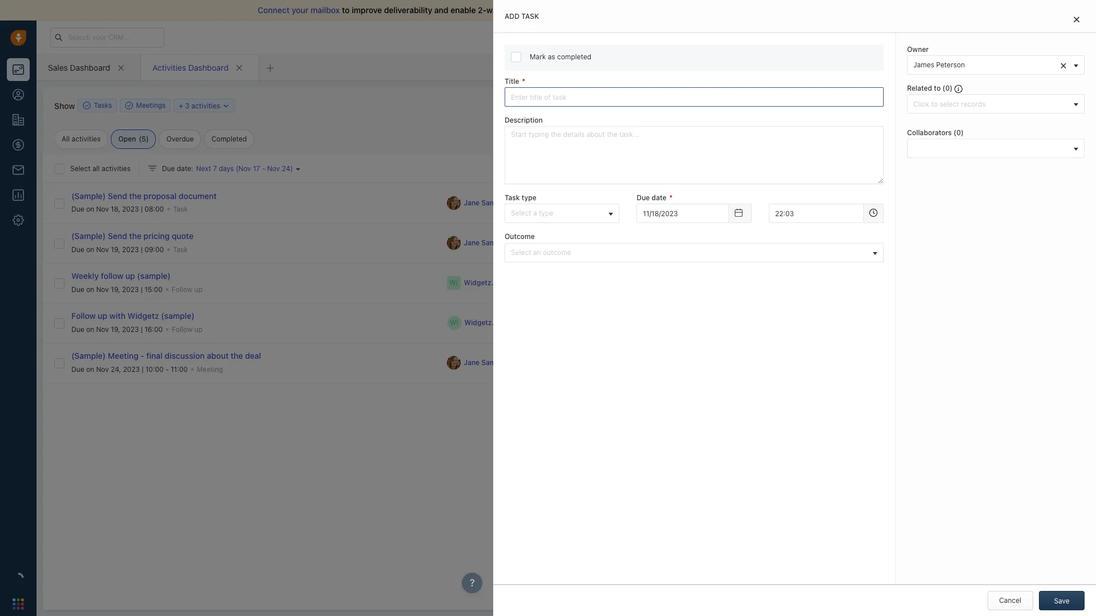 Task type: describe. For each thing, give the bounding box(es) containing it.
select for select an outcome
[[511, 248, 531, 257]]

18,
[[111, 205, 120, 214]]

5
[[142, 135, 146, 143]]

+ 3 activities button
[[174, 99, 235, 112]]

deal
[[245, 351, 261, 361]]

explore
[[880, 33, 905, 41]]

pricing
[[144, 231, 170, 241]]

0 vertical spatial meeting
[[108, 351, 138, 361]]

down image
[[222, 102, 230, 110]]

(sample) for (sample) send the pricing quote
[[71, 231, 106, 241]]

add meeting
[[665, 101, 706, 110]]

show
[[54, 101, 75, 110]]

3 jane sampleton (sample) link from the top
[[464, 358, 548, 368]]

save
[[1054, 597, 1070, 606]]

connect for connect your mailbox to improve deliverability and enable 2-way sync of email conversations.
[[258, 5, 290, 15]]

james
[[913, 61, 934, 69]]

select for select all activities
[[70, 164, 91, 173]]

2 vertical spatial -
[[166, 365, 169, 374]]

| for proposal
[[141, 205, 143, 214]]

select all activities
[[70, 164, 131, 173]]

conferencing
[[834, 145, 877, 153]]

you
[[890, 487, 902, 496]]

owner
[[907, 45, 929, 54]]

teams
[[883, 161, 904, 170]]

add inside × tab panel
[[505, 12, 519, 21]]

close image
[[1074, 16, 1079, 23]]

meetings
[[136, 101, 166, 110]]

( right the configure
[[943, 84, 945, 93]]

widgetz.io (sample) link for weekly follow up (sample)
[[464, 278, 531, 288]]

have
[[923, 487, 938, 496]]

0 vertical spatial calendar
[[801, 117, 834, 126]]

09:00
[[145, 245, 164, 254]]

your
[[292, 5, 308, 15]]

save button
[[1039, 591, 1085, 611]]

19, for follow
[[111, 285, 120, 294]]

(sample) send the proposal document link
[[71, 191, 217, 201]]

3
[[185, 101, 189, 110]]

sales
[[48, 63, 68, 72]]

enable
[[451, 5, 476, 15]]

-- text field
[[637, 204, 729, 223]]

add for add task button
[[589, 101, 602, 110]]

an
[[533, 248, 541, 257]]

dashboard for activities dashboard
[[188, 63, 228, 72]]

activities
[[152, 63, 186, 72]]

up up discussion
[[194, 325, 203, 334]]

open
[[118, 135, 136, 143]]

send email image
[[983, 32, 991, 42]]

mark complete button for (sample) send the proposal document
[[664, 193, 734, 213]]

on for (sample) meeting - final discussion about the deal
[[86, 365, 94, 374]]

cancel button
[[987, 591, 1033, 611]]

15:00
[[145, 285, 163, 294]]

due on nov 24, 2023 | 10:00 - 11:00
[[71, 365, 188, 374]]

james peterson
[[913, 61, 965, 69]]

connect video conferencing + calendar
[[784, 145, 914, 153]]

due on nov 18, 2023 | 08:00
[[71, 205, 164, 214]]

mark complete button for (sample) send the pricing quote
[[664, 233, 734, 253]]

microsoft
[[850, 161, 881, 170]]

completed
[[211, 135, 247, 143]]

connect your mailbox to improve deliverability and enable 2-way sync of email conversations.
[[258, 5, 610, 15]]

task type
[[505, 194, 536, 202]]

mark for quote
[[681, 239, 697, 247]]

mailbox
[[311, 5, 340, 15]]

as
[[548, 53, 555, 61]]

Click to select records search field
[[910, 98, 1070, 110]]

3 jane from the top
[[464, 359, 480, 367]]

weekly
[[71, 271, 99, 281]]

completed
[[557, 53, 591, 61]]

widgetz.io (sample) link for follow up with widgetz (sample)
[[464, 318, 531, 328]]

select an outcome button
[[505, 243, 884, 262]]

more
[[724, 101, 741, 110]]

sync
[[503, 5, 521, 15]]

on for (sample) send the pricing quote
[[86, 245, 94, 254]]

mark for document
[[681, 199, 697, 207]]

send for proposal
[[108, 191, 127, 201]]

19, for up
[[111, 325, 120, 334]]

2 vertical spatial the
[[231, 351, 243, 361]]

improve
[[352, 5, 382, 15]]

days
[[219, 164, 234, 173]]

( right collaborators
[[954, 129, 956, 137]]

widgetz.io (sample) for weekly follow up (sample)
[[464, 279, 530, 287]]

complete for (sample) send the proposal document
[[699, 199, 729, 207]]

activities for all
[[102, 164, 131, 173]]

task inside × tab panel
[[505, 194, 520, 202]]

due date:
[[162, 164, 193, 173]]

0 horizontal spatial activities
[[72, 135, 101, 143]]

email
[[533, 5, 553, 15]]

and
[[434, 5, 448, 15]]

any
[[940, 487, 951, 496]]

08:00
[[145, 205, 164, 214]]

cancel
[[999, 597, 1021, 605]]

0 left save button
[[1006, 593, 1012, 603]]

weekly follow up (sample) link
[[71, 271, 171, 281]]

task inside × tab panel
[[521, 12, 539, 21]]

widgets
[[940, 89, 965, 98]]

peterson
[[936, 61, 965, 69]]

+1 for quote
[[557, 239, 565, 247]]

activities for 3
[[191, 101, 220, 110]]

you don't have any links.
[[890, 487, 970, 496]]

(sample) for (sample) meeting - final discussion about the deal
[[71, 351, 106, 361]]

2 0 link from the left
[[1053, 593, 1058, 603]]

my calendar
[[787, 117, 834, 126]]

on for weekly follow up (sample)
[[86, 285, 94, 294]]

1 horizontal spatial +
[[879, 145, 884, 153]]

up right 15:00
[[194, 285, 202, 294]]

2023 for widgetz
[[122, 325, 139, 334]]

24,
[[111, 365, 121, 374]]

related
[[907, 84, 932, 93]]

related to ( 0 )
[[907, 84, 954, 93]]

× dialog
[[493, 0, 1096, 617]]

the for pricing
[[129, 231, 141, 241]]

Search your CRM... text field
[[50, 28, 164, 47]]

overdue
[[166, 135, 194, 143]]

2023 for pricing
[[122, 245, 139, 254]]

date:
[[177, 164, 193, 173]]

proposal
[[144, 191, 177, 201]]

jane sampleton (sample) link for (sample) send the proposal document
[[464, 198, 548, 208]]

connect for connect video conferencing + calendar
[[784, 145, 812, 153]]

(sample) send the pricing quote
[[71, 231, 194, 241]]

+ 3 activities link
[[179, 100, 230, 111]]

way
[[486, 5, 501, 15]]

mark as completed
[[530, 53, 591, 61]]

select an outcome
[[511, 248, 571, 257]]

×
[[1060, 58, 1067, 71]]

configure
[[906, 89, 938, 98]]

freshworks switcher image
[[13, 599, 24, 610]]

× tab panel
[[493, 0, 1096, 617]]

on for follow up with widgetz (sample)
[[86, 325, 94, 334]]

mark complete for document
[[681, 199, 729, 207]]

sampleton for (sample) send the proposal document
[[481, 199, 517, 207]]

(sample) meeting - final discussion about the deal link
[[71, 351, 261, 361]]

open ( 5 )
[[118, 135, 149, 143]]



Task type: vqa. For each thing, say whether or not it's contained in the screenshot.
PHONE icon
no



Task type: locate. For each thing, give the bounding box(es) containing it.
the left deal
[[231, 351, 243, 361]]

send up due on nov 19, 2023 | 09:00
[[108, 231, 127, 241]]

final
[[146, 351, 163, 361]]

task for document
[[173, 205, 188, 214]]

task
[[521, 12, 539, 21], [604, 101, 617, 110]]

2023 down (sample) send the pricing quote
[[122, 245, 139, 254]]

1 jane sampleton (sample) link from the top
[[464, 198, 548, 208]]

1 vertical spatial mark
[[681, 199, 697, 207]]

1 vertical spatial widgetz.io (sample)
[[464, 319, 531, 327]]

0 vertical spatial complete
[[699, 199, 729, 207]]

connect left video
[[784, 145, 812, 153]]

- left 24
[[262, 164, 265, 173]]

0 vertical spatial 19,
[[111, 245, 120, 254]]

due for (sample) meeting - final discussion about the deal
[[71, 365, 84, 374]]

1 horizontal spatial add
[[589, 101, 602, 110]]

1 vertical spatial add task
[[589, 101, 617, 110]]

( right open
[[139, 135, 142, 143]]

widgetz.io
[[464, 279, 499, 287], [464, 319, 500, 327]]

5 on from the top
[[86, 365, 94, 374]]

follow up up discussion
[[172, 325, 203, 334]]

10:00
[[145, 365, 164, 374]]

(sample) for (sample) send the proposal document
[[71, 191, 106, 201]]

outcome
[[543, 248, 571, 257]]

1 vertical spatial activities
[[72, 135, 101, 143]]

0 horizontal spatial -
[[141, 351, 144, 361]]

microsoft teams button
[[833, 159, 910, 173]]

1 horizontal spatial type
[[539, 209, 553, 218]]

0 vertical spatial widgetz.io (sample)
[[464, 279, 530, 287]]

2 vertical spatial activities
[[102, 164, 131, 173]]

19, down with
[[111, 325, 120, 334]]

task
[[505, 194, 520, 202], [173, 205, 188, 214], [173, 245, 188, 254]]

due on nov 19, 2023 | 15:00
[[71, 285, 163, 294]]

- left the '11:00' at the bottom of the page
[[166, 365, 169, 374]]

0 vertical spatial type
[[522, 194, 536, 202]]

0 vertical spatial sampleton
[[481, 199, 517, 207]]

2 vertical spatial mark
[[681, 239, 697, 247]]

+ 3 activities
[[179, 101, 220, 110]]

1 vertical spatial send
[[108, 231, 127, 241]]

1 horizontal spatial 0 link
[[1053, 593, 1058, 603]]

widgetz.io (sample)
[[464, 279, 530, 287], [464, 319, 531, 327]]

title
[[505, 77, 519, 86]]

my
[[787, 117, 799, 126]]

with
[[109, 311, 125, 321]]

configure widgets button
[[889, 87, 971, 100]]

dashboard for sales dashboard
[[70, 63, 110, 72]]

select left a
[[511, 209, 531, 218]]

due on nov 19, 2023 | 16:00
[[71, 325, 163, 334]]

task inside add task button
[[604, 101, 617, 110]]

0 vertical spatial follow up
[[172, 285, 202, 294]]

1 vertical spatial 17
[[787, 203, 796, 213]]

+1 right task type
[[557, 199, 565, 207]]

all activities
[[62, 135, 101, 143]]

2 vertical spatial sampleton
[[481, 359, 517, 367]]

due for (sample) send the pricing quote
[[71, 245, 84, 254]]

2023 for final
[[123, 365, 140, 374]]

mark complete
[[681, 199, 729, 207], [681, 239, 729, 247]]

jane sampleton (sample) link
[[464, 198, 548, 208], [464, 238, 548, 248], [464, 358, 548, 368]]

0 vertical spatial mark
[[530, 53, 546, 61]]

up left with
[[98, 311, 107, 321]]

1 vertical spatial mark complete
[[681, 239, 729, 247]]

send up due on nov 18, 2023 | 08:00
[[108, 191, 127, 201]]

about
[[207, 351, 229, 361]]

add left the of
[[505, 12, 519, 21]]

| left 09:00
[[141, 245, 143, 254]]

2 mark complete button from the top
[[664, 233, 734, 253]]

1 vertical spatial +1
[[557, 239, 565, 247]]

widgetz.io for weekly follow up (sample)
[[464, 279, 499, 287]]

1 vertical spatial to
[[934, 84, 941, 93]]

none text field inside × tab panel
[[769, 204, 864, 223]]

1 horizontal spatial dashboard
[[188, 63, 228, 72]]

follow up discussion
[[172, 325, 193, 334]]

task for quote
[[173, 245, 188, 254]]

3 (sample) from the top
[[71, 351, 106, 361]]

1 vertical spatial widgetz.io (sample) link
[[464, 318, 531, 328]]

calendar up teams
[[886, 145, 914, 153]]

2 (sample) from the top
[[71, 231, 106, 241]]

add task right way
[[505, 12, 539, 21]]

+1 up the 'outcome'
[[557, 239, 565, 247]]

1 vertical spatial task
[[604, 101, 617, 110]]

17 nov
[[787, 203, 813, 213]]

dashboard right sales
[[70, 63, 110, 72]]

0 right collaborators
[[956, 129, 961, 137]]

1 +1 from the top
[[557, 199, 565, 207]]

2 vertical spatial jane
[[464, 359, 480, 367]]

sampleton for (sample) send the pricing quote
[[481, 239, 517, 247]]

1 horizontal spatial add task
[[589, 101, 617, 110]]

connect left your
[[258, 5, 290, 15]]

2023 down weekly follow up (sample)
[[122, 285, 139, 294]]

add
[[505, 12, 519, 21], [589, 101, 602, 110], [665, 101, 678, 110]]

next 7 days ( nov 17 - nov 24 )
[[196, 164, 293, 173]]

up
[[125, 271, 135, 281], [194, 285, 202, 294], [98, 311, 107, 321], [194, 325, 203, 334]]

3 on from the top
[[86, 285, 94, 294]]

1 horizontal spatial meeting
[[197, 365, 223, 374]]

19, for send
[[111, 245, 120, 254]]

2 vertical spatial jane sampleton (sample) link
[[464, 358, 548, 368]]

1 horizontal spatial -
[[166, 365, 169, 374]]

- left final
[[141, 351, 144, 361]]

1 on from the top
[[86, 205, 94, 214]]

on left 18,
[[86, 205, 94, 214]]

2 jane sampleton (sample) from the top
[[464, 239, 548, 247]]

on left 24,
[[86, 365, 94, 374]]

0 vertical spatial jane sampleton (sample)
[[464, 199, 548, 207]]

0 horizontal spatial add task
[[505, 12, 539, 21]]

| for widgetz
[[141, 325, 143, 334]]

-
[[262, 164, 265, 173], [141, 351, 144, 361], [166, 365, 169, 374]]

jane for (sample) send the proposal document
[[464, 199, 480, 207]]

19, down (sample) send the pricing quote
[[111, 245, 120, 254]]

1 jane sampleton (sample) from the top
[[464, 199, 548, 207]]

add left meeting
[[665, 101, 678, 110]]

1 horizontal spatial to
[[934, 84, 941, 93]]

select left all
[[70, 164, 91, 173]]

2023 right 18,
[[122, 205, 139, 214]]

(sample) up due on nov 19, 2023 | 09:00
[[71, 231, 106, 241]]

all
[[92, 164, 100, 173]]

dashboard up + 3 activities button
[[188, 63, 228, 72]]

19, down follow
[[111, 285, 120, 294]]

due
[[162, 164, 175, 173], [637, 194, 650, 202], [71, 205, 84, 214], [71, 245, 84, 254], [71, 285, 84, 294], [71, 325, 84, 334], [71, 365, 84, 374]]

|
[[141, 205, 143, 214], [141, 245, 143, 254], [141, 285, 143, 294], [141, 325, 143, 334], [142, 365, 144, 374]]

more button
[[715, 96, 761, 115], [715, 96, 761, 115]]

add task inside × tab panel
[[505, 12, 539, 21]]

on down follow up with widgetz (sample) link
[[86, 325, 94, 334]]

0 vertical spatial widgetz.io
[[464, 279, 499, 287]]

connect your mailbox link
[[258, 5, 342, 15]]

+ left "3"
[[179, 101, 183, 110]]

1 vertical spatial 19,
[[111, 285, 120, 294]]

| left 16:00
[[141, 325, 143, 334]]

mark complete down the -- text field
[[681, 239, 729, 247]]

meeting
[[680, 101, 706, 110]]

2 vertical spatial select
[[511, 248, 531, 257]]

mark complete button down the -- text field
[[664, 233, 734, 253]]

0 horizontal spatial calendar
[[801, 117, 834, 126]]

0 vertical spatial send
[[108, 191, 127, 201]]

mark complete right date
[[681, 199, 729, 207]]

1 vertical spatial select
[[511, 209, 531, 218]]

quote
[[172, 231, 194, 241]]

1 vertical spatial jane sampleton (sample)
[[464, 239, 548, 247]]

tasks
[[94, 101, 112, 110]]

)
[[950, 84, 952, 93], [961, 129, 964, 137], [146, 135, 149, 143], [290, 164, 293, 173]]

select down outcome
[[511, 248, 531, 257]]

1 vertical spatial mark complete button
[[664, 233, 734, 253]]

2023 for proposal
[[122, 205, 139, 214]]

jane sampleton (sample) for (sample) send the pricing quote
[[464, 239, 548, 247]]

1 vertical spatial connect
[[784, 145, 812, 153]]

activities inside the + 3 activities link
[[191, 101, 220, 110]]

jane sampleton (sample) link for (sample) send the pricing quote
[[464, 238, 548, 248]]

+1
[[557, 199, 565, 207], [557, 239, 565, 247]]

0 link right cancel
[[1053, 593, 1058, 603]]

2 send from the top
[[108, 231, 127, 241]]

1 jane from the top
[[464, 199, 480, 207]]

0 link left save button
[[1006, 593, 1012, 603]]

due for (sample) send the proposal document
[[71, 205, 84, 214]]

1 mark complete button from the top
[[664, 193, 734, 213]]

the left "pricing"
[[129, 231, 141, 241]]

1 complete from the top
[[699, 199, 729, 207]]

0 vertical spatial 17
[[253, 164, 260, 173]]

| left 08:00
[[141, 205, 143, 214]]

0 horizontal spatial +
[[179, 101, 183, 110]]

the up due on nov 18, 2023 | 08:00
[[129, 191, 141, 201]]

1 sampleton from the top
[[481, 199, 517, 207]]

1 vertical spatial sampleton
[[481, 239, 517, 247]]

mark inside × tab panel
[[530, 53, 546, 61]]

the for proposal
[[129, 191, 141, 201]]

0 vertical spatial task
[[521, 12, 539, 21]]

description
[[505, 116, 543, 125]]

complete down the -- text field
[[699, 239, 729, 247]]

2 vertical spatial follow
[[172, 325, 193, 334]]

1 horizontal spatial task
[[604, 101, 617, 110]]

mark left the as
[[530, 53, 546, 61]]

select for select a type
[[511, 209, 531, 218]]

follow up right 15:00
[[172, 285, 202, 294]]

widgetz.io for follow up with widgetz (sample)
[[464, 319, 500, 327]]

2023 down follow up with widgetz (sample)
[[122, 325, 139, 334]]

complete down 'start typing the details about the task…' text field on the top of page
[[699, 199, 729, 207]]

1 vertical spatial complete
[[699, 239, 729, 247]]

+ inside button
[[179, 101, 183, 110]]

0 horizontal spatial add
[[505, 12, 519, 21]]

on for (sample) send the proposal document
[[86, 205, 94, 214]]

jane for (sample) send the pricing quote
[[464, 239, 480, 247]]

(sample) down all
[[71, 191, 106, 201]]

meeting up "due on nov 24, 2023 | 10:00 - 11:00"
[[108, 351, 138, 361]]

1 dashboard from the left
[[70, 63, 110, 72]]

2 vertical spatial (sample)
[[71, 351, 106, 361]]

2 jane from the top
[[464, 239, 480, 247]]

to inside × tab panel
[[934, 84, 941, 93]]

0 vertical spatial select
[[70, 164, 91, 173]]

0 vertical spatial jane
[[464, 199, 480, 207]]

follow up
[[172, 285, 202, 294], [172, 325, 203, 334]]

1 vertical spatial follow
[[71, 311, 96, 321]]

add down completed
[[589, 101, 602, 110]]

task down document
[[173, 205, 188, 214]]

1 vertical spatial jane sampleton (sample) link
[[464, 238, 548, 248]]

0 vertical spatial to
[[342, 5, 350, 15]]

0 vertical spatial +
[[179, 101, 183, 110]]

type right a
[[539, 209, 553, 218]]

0 horizontal spatial task
[[521, 12, 539, 21]]

4 on from the top
[[86, 325, 94, 334]]

0 down peterson
[[945, 84, 950, 93]]

16:00
[[145, 325, 163, 334]]

sales dashboard
[[48, 63, 110, 72]]

select a type
[[511, 209, 553, 218]]

add task down completed
[[589, 101, 617, 110]]

deliverability
[[384, 5, 432, 15]]

0 horizontal spatial to
[[342, 5, 350, 15]]

1 vertical spatial -
[[141, 351, 144, 361]]

due for follow up with widgetz (sample)
[[71, 325, 84, 334]]

0 vertical spatial +1
[[557, 199, 565, 207]]

0 horizontal spatial connect
[[258, 5, 290, 15]]

follow up for follow up with widgetz (sample)
[[172, 325, 203, 334]]

1 vertical spatial calendar
[[886, 145, 914, 153]]

2 vertical spatial task
[[173, 245, 188, 254]]

2023 right 24,
[[123, 365, 140, 374]]

1 vertical spatial type
[[539, 209, 553, 218]]

1 19, from the top
[[111, 245, 120, 254]]

2 vertical spatial 19,
[[111, 325, 120, 334]]

follow up with widgetz (sample)
[[71, 311, 195, 321]]

follow right 15:00
[[172, 285, 192, 294]]

0 vertical spatial -
[[262, 164, 265, 173]]

up right follow
[[125, 271, 135, 281]]

1 vertical spatial jane
[[464, 239, 480, 247]]

+1 for document
[[557, 199, 565, 207]]

conversations.
[[555, 5, 610, 15]]

(sample) meeting - final discussion about the deal
[[71, 351, 261, 361]]

1 mark complete from the top
[[681, 199, 729, 207]]

jane sampleton (sample)
[[464, 199, 548, 207], [464, 239, 548, 247], [464, 359, 548, 367]]

date
[[652, 194, 666, 202]]

add for add meeting button
[[665, 101, 678, 110]]

add task button
[[569, 96, 623, 115]]

3 jane sampleton (sample) from the top
[[464, 359, 548, 367]]

2 mark complete from the top
[[681, 239, 729, 247]]

follow left with
[[71, 311, 96, 321]]

weekly follow up (sample)
[[71, 271, 171, 281]]

2 dashboard from the left
[[188, 63, 228, 72]]

+ up 'microsoft teams'
[[879, 145, 884, 153]]

jane sampleton (sample) for (sample) send the proposal document
[[464, 199, 548, 207]]

type inside button
[[539, 209, 553, 218]]

mark right date
[[681, 199, 697, 207]]

2 horizontal spatial add
[[665, 101, 678, 110]]

explore plans
[[880, 33, 925, 41]]

due for weekly follow up (sample)
[[71, 285, 84, 294]]

collaborators
[[907, 129, 952, 137]]

1 vertical spatial task
[[173, 205, 188, 214]]

on up weekly
[[86, 245, 94, 254]]

explore plans link
[[874, 30, 931, 44]]

mark complete for quote
[[681, 239, 729, 247]]

microsoft teams
[[850, 161, 904, 170]]

1 vertical spatial +
[[879, 145, 884, 153]]

mark down the -- text field
[[681, 239, 697, 247]]

type
[[522, 194, 536, 202], [539, 209, 553, 218]]

( right days on the top
[[236, 164, 238, 173]]

0 vertical spatial widgetz.io (sample) link
[[464, 278, 531, 288]]

1 vertical spatial widgetz.io
[[464, 319, 500, 327]]

1 vertical spatial follow up
[[172, 325, 203, 334]]

1 horizontal spatial connect
[[784, 145, 812, 153]]

meeting down about
[[197, 365, 223, 374]]

0 vertical spatial the
[[129, 191, 141, 201]]

| for final
[[142, 365, 144, 374]]

2 sampleton from the top
[[481, 239, 517, 247]]

2 19, from the top
[[111, 285, 120, 294]]

| left 15:00
[[141, 285, 143, 294]]

Start typing the details about the task… text field
[[505, 126, 884, 185]]

due inside × tab panel
[[637, 194, 650, 202]]

discussion
[[165, 351, 205, 361]]

0 horizontal spatial meeting
[[108, 351, 138, 361]]

2023 for (sample)
[[122, 285, 139, 294]]

0 vertical spatial add task
[[505, 12, 539, 21]]

0 right cancel
[[1053, 593, 1058, 603]]

due on nov 19, 2023 | 09:00
[[71, 245, 164, 254]]

0 horizontal spatial dashboard
[[70, 63, 110, 72]]

3 19, from the top
[[111, 325, 120, 334]]

calendar right my
[[801, 117, 834, 126]]

7
[[213, 164, 217, 173]]

connect
[[258, 5, 290, 15], [784, 145, 812, 153]]

follow for weekly follow up (sample)
[[172, 285, 192, 294]]

(sample) down due on nov 19, 2023 | 16:00
[[71, 351, 106, 361]]

2 horizontal spatial -
[[262, 164, 265, 173]]

2 horizontal spatial activities
[[191, 101, 220, 110]]

| left 10:00 at left
[[142, 365, 144, 374]]

2-
[[478, 5, 486, 15]]

collaborators ( 0 )
[[907, 129, 964, 137]]

0 vertical spatial mark complete button
[[664, 193, 734, 213]]

widgetz.io (sample) link
[[464, 278, 531, 288], [464, 318, 531, 328]]

2023
[[122, 205, 139, 214], [122, 245, 139, 254], [122, 285, 139, 294], [122, 325, 139, 334], [123, 365, 140, 374]]

2 complete from the top
[[699, 239, 729, 247]]

1 send from the top
[[108, 191, 127, 201]]

| for (sample)
[[141, 285, 143, 294]]

mark complete button down 'start typing the details about the task…' text field on the top of page
[[664, 193, 734, 213]]

(sample) send the proposal document
[[71, 191, 217, 201]]

0 horizontal spatial 17
[[253, 164, 260, 173]]

links.
[[953, 487, 970, 496]]

1 0 link from the left
[[1006, 593, 1012, 603]]

to
[[342, 5, 350, 15], [934, 84, 941, 93]]

1 vertical spatial (sample)
[[71, 231, 106, 241]]

0 vertical spatial (sample)
[[71, 191, 106, 201]]

add task inside button
[[589, 101, 617, 110]]

Title text field
[[505, 87, 884, 107]]

0 vertical spatial jane sampleton (sample) link
[[464, 198, 548, 208]]

2 on from the top
[[86, 245, 94, 254]]

2 jane sampleton (sample) link from the top
[[464, 238, 548, 248]]

video
[[814, 145, 832, 153]]

0 vertical spatial mark complete
[[681, 199, 729, 207]]

19,
[[111, 245, 120, 254], [111, 285, 120, 294], [111, 325, 120, 334]]

24
[[282, 164, 290, 173]]

| for pricing
[[141, 245, 143, 254]]

complete for (sample) send the pricing quote
[[699, 239, 729, 247]]

meeting
[[108, 351, 138, 361], [197, 365, 223, 374]]

task down quote
[[173, 245, 188, 254]]

None text field
[[769, 204, 864, 223]]

mark
[[530, 53, 546, 61], [681, 199, 697, 207], [681, 239, 697, 247]]

1 vertical spatial the
[[129, 231, 141, 241]]

0 vertical spatial connect
[[258, 5, 290, 15]]

1 horizontal spatial calendar
[[886, 145, 914, 153]]

on down weekly
[[86, 285, 94, 294]]

1 horizontal spatial 17
[[787, 203, 796, 213]]

2 vertical spatial jane sampleton (sample)
[[464, 359, 548, 367]]

2 +1 from the top
[[557, 239, 565, 247]]

type up select a type
[[522, 194, 536, 202]]

complete
[[699, 199, 729, 207], [699, 239, 729, 247]]

1 vertical spatial meeting
[[197, 365, 223, 374]]

1 (sample) from the top
[[71, 191, 106, 201]]

add inside add meeting button
[[665, 101, 678, 110]]

follow up for weekly follow up (sample)
[[172, 285, 202, 294]]

1 horizontal spatial activities
[[102, 164, 131, 173]]

send for pricing
[[108, 231, 127, 241]]

3 sampleton from the top
[[481, 359, 517, 367]]

select
[[70, 164, 91, 173], [511, 209, 531, 218], [511, 248, 531, 257]]

add inside add task button
[[589, 101, 602, 110]]

widgetz.io (sample) for follow up with widgetz (sample)
[[464, 319, 531, 327]]

0 vertical spatial activities
[[191, 101, 220, 110]]

follow for follow up with widgetz (sample)
[[172, 325, 193, 334]]

due date
[[637, 194, 666, 202]]

task up select a type
[[505, 194, 520, 202]]



